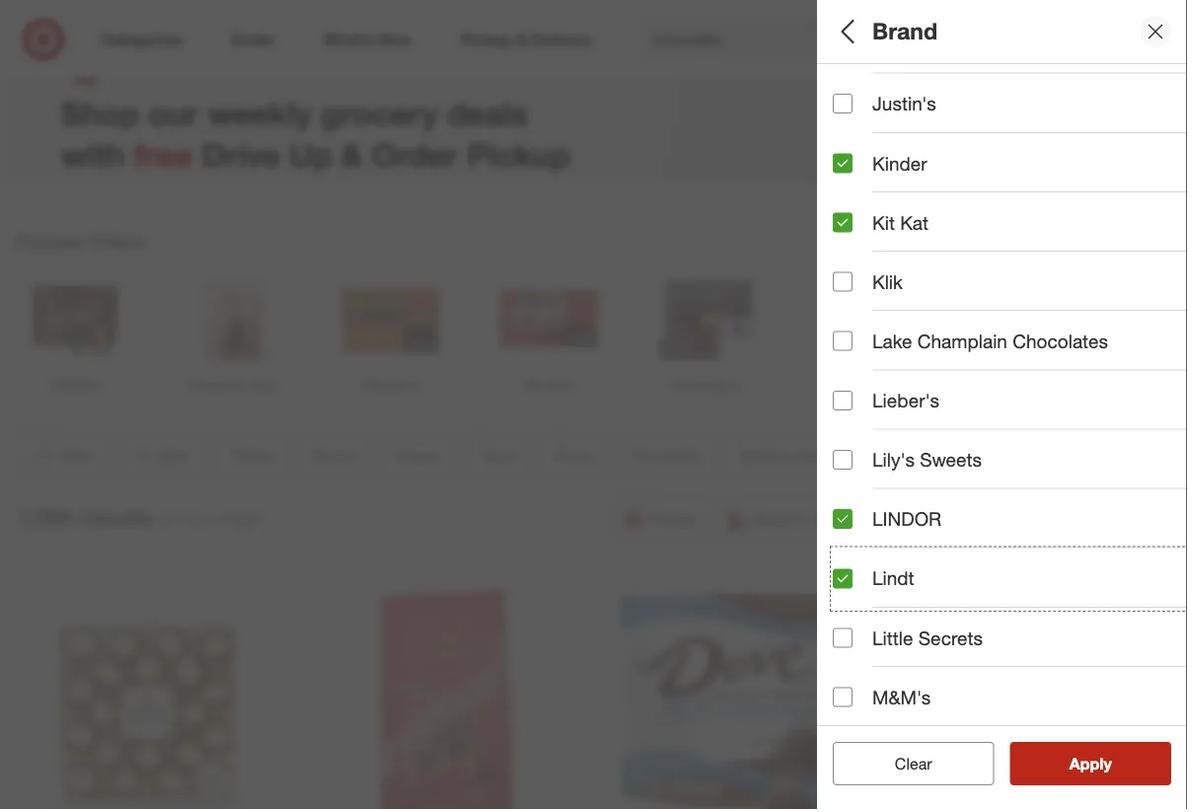 Task type: vqa. For each thing, say whether or not it's contained in the screenshot.
the See
yes



Task type: locate. For each thing, give the bounding box(es) containing it.
results right see
[[1082, 754, 1133, 774]]

brand
[[873, 17, 938, 45], [833, 147, 887, 169]]

Little Secrets checkbox
[[833, 628, 853, 648]]

kit kat
[[873, 211, 929, 234]]

price button
[[833, 341, 1188, 410]]

crunch;
[[925, 172, 974, 189]]

apply button
[[1011, 743, 1172, 786]]

lindor
[[1145, 172, 1188, 189], [873, 508, 942, 531]]

popular
[[16, 230, 85, 253]]

price
[[833, 361, 880, 384]]

clear left all
[[886, 754, 923, 774]]

m&m's
[[873, 686, 931, 709]]

lindor down "lily's"
[[873, 508, 942, 531]]

lieber's
[[873, 389, 940, 412]]

search button
[[924, 18, 972, 65]]

all filters
[[833, 17, 928, 45]]

lily's sweets
[[873, 449, 983, 471]]

brand inside dialog
[[873, 17, 938, 45]]

1 vertical spatial results
[[1082, 754, 1133, 774]]

1 vertical spatial brand
[[833, 147, 887, 169]]

kit inside 'brand' dialog
[[873, 211, 896, 234]]

kit
[[1048, 172, 1064, 189], [873, 211, 896, 234]]

Klik checkbox
[[833, 272, 853, 292]]

kat
[[901, 211, 929, 234]]

lily's
[[873, 449, 915, 471]]

0 vertical spatial lindor
[[1145, 172, 1188, 189]]

results inside see results button
[[1082, 754, 1133, 774]]

weekly
[[208, 94, 312, 132]]

lindt
[[873, 568, 915, 590]]

1,090
[[16, 504, 73, 531]]

Lindt checkbox
[[833, 569, 853, 589]]

grocery
[[321, 94, 438, 132]]

see results button
[[1011, 743, 1172, 786]]

kat;
[[1068, 172, 1093, 189]]

results
[[79, 504, 152, 531], [1082, 754, 1133, 774]]

0 vertical spatial results
[[79, 504, 152, 531]]

Lake Champlain Chocolates checkbox
[[833, 332, 853, 351]]

up
[[289, 135, 332, 174]]

clear inside 'brand' dialog
[[895, 754, 933, 774]]

kit left kat
[[873, 211, 896, 234]]

0 horizontal spatial results
[[79, 504, 152, 531]]

"chocolate"
[[183, 510, 265, 529]]

clear down featured on the bottom right of the page
[[895, 754, 933, 774]]

klik
[[873, 271, 903, 293]]

filters
[[90, 230, 145, 253]]

0 vertical spatial brand
[[873, 17, 938, 45]]

for
[[160, 510, 179, 529]]

4
[[1155, 20, 1160, 33]]

clear
[[886, 754, 923, 774], [895, 754, 933, 774]]

1 vertical spatial kit
[[873, 211, 896, 234]]

results left for
[[79, 504, 152, 531]]

1 vertical spatial lindor
[[873, 508, 942, 531]]

occasion
[[833, 430, 918, 453]]

brand for brand
[[873, 17, 938, 45]]

0 horizontal spatial lindor
[[873, 508, 942, 531]]

occasion button
[[833, 410, 1188, 479]]

shop
[[61, 94, 139, 132]]

1 horizontal spatial kit
[[1048, 172, 1064, 189]]

guest
[[833, 568, 886, 591]]

clear all button
[[833, 743, 995, 786]]

Kit Kat checkbox
[[833, 213, 853, 233]]

featured button
[[833, 686, 1188, 755]]

brand inside the brand 3 musketeers; crunch; ghirardelli; kit kat; kinder; lindor
[[833, 147, 887, 169]]

1 horizontal spatial lindor
[[1145, 172, 1188, 189]]

lindor right kinder;
[[1145, 172, 1188, 189]]

What can we help you find? suggestions appear below search field
[[641, 18, 938, 61]]

0 vertical spatial kit
[[1048, 172, 1064, 189]]

1 horizontal spatial results
[[1082, 754, 1133, 774]]

◎deals
[[61, 31, 227, 86]]

1 clear from the left
[[886, 754, 923, 774]]

guest rating
[[833, 568, 950, 591]]

2 clear from the left
[[895, 754, 933, 774]]

with
[[61, 135, 125, 174]]

brand up musketeers;
[[833, 147, 887, 169]]

dietary needs
[[833, 499, 960, 522]]

kit left kat;
[[1048, 172, 1064, 189]]

0 horizontal spatial kit
[[873, 211, 896, 234]]

Justin's checkbox
[[833, 94, 853, 114]]

all
[[833, 17, 861, 45]]

lindor inside 'brand' dialog
[[873, 508, 942, 531]]

brand dialog
[[818, 0, 1188, 810]]

little
[[873, 627, 914, 650]]

deals
[[833, 85, 884, 107]]

brand right the all
[[873, 17, 938, 45]]

type button
[[833, 272, 1188, 341]]

clear inside all filters 'dialog'
[[886, 754, 923, 774]]



Task type: describe. For each thing, give the bounding box(es) containing it.
M&M's checkbox
[[833, 688, 853, 708]]

clear button
[[833, 743, 995, 786]]

rating
[[891, 568, 950, 591]]

Lily's Sweets checkbox
[[833, 450, 853, 470]]

deals
[[447, 94, 528, 132]]

filters
[[867, 17, 928, 45]]

little secrets
[[873, 627, 984, 650]]

clear for clear
[[895, 754, 933, 774]]

kinder
[[873, 152, 928, 175]]

featured
[[833, 707, 912, 729]]

champlain
[[918, 330, 1008, 353]]

◎deals shop our weekly grocery deals with free drive up & order pickup
[[61, 31, 571, 174]]

secrets
[[919, 627, 984, 650]]

pickup
[[467, 135, 571, 174]]

results for 1,090
[[79, 504, 152, 531]]

fpo/apo
[[833, 638, 919, 660]]

kinder;
[[1097, 172, 1141, 189]]

Kinder checkbox
[[833, 153, 853, 173]]

all filters dialog
[[818, 0, 1188, 810]]

dietary
[[833, 499, 898, 522]]

&
[[341, 135, 363, 174]]

LINDOR checkbox
[[833, 510, 853, 529]]

flavor
[[833, 223, 888, 246]]

search
[[924, 32, 972, 51]]

all
[[927, 754, 943, 774]]

sweets
[[920, 449, 983, 471]]

chocolates
[[1013, 330, 1109, 353]]

drive
[[202, 135, 281, 174]]

deals button
[[833, 64, 1188, 133]]

see results
[[1049, 754, 1133, 774]]

guest rating button
[[833, 548, 1188, 617]]

ghirardelli;
[[978, 172, 1044, 189]]

lake
[[873, 330, 913, 353]]

kit inside the brand 3 musketeers; crunch; ghirardelli; kit kat; kinder; lindor
[[1048, 172, 1064, 189]]

Lieber's checkbox
[[833, 391, 853, 411]]

fpo/apo button
[[833, 617, 1188, 686]]

justin's
[[873, 92, 937, 115]]

flavor button
[[833, 202, 1188, 272]]

brand 3 musketeers; crunch; ghirardelli; kit kat; kinder; lindor
[[833, 147, 1188, 189]]

1,090 results for "chocolate"
[[16, 504, 265, 531]]

4 link
[[1125, 18, 1168, 61]]

dietary needs button
[[833, 479, 1188, 548]]

lindor inside the brand 3 musketeers; crunch; ghirardelli; kit kat; kinder; lindor
[[1145, 172, 1188, 189]]

clear all
[[886, 754, 943, 774]]

results for see
[[1082, 754, 1133, 774]]

order
[[372, 135, 459, 174]]

brand for brand 3 musketeers; crunch; ghirardelli; kit kat; kinder; lindor
[[833, 147, 887, 169]]

popular filters
[[16, 230, 145, 253]]

apply
[[1070, 754, 1113, 774]]

musketeers;
[[845, 172, 921, 189]]

lake champlain chocolates
[[873, 330, 1109, 353]]

type
[[833, 292, 875, 315]]

3
[[833, 172, 841, 189]]

clear for clear all
[[886, 754, 923, 774]]

our
[[148, 94, 199, 132]]

needs
[[904, 499, 960, 522]]

free
[[134, 135, 193, 174]]

see
[[1049, 754, 1078, 774]]



